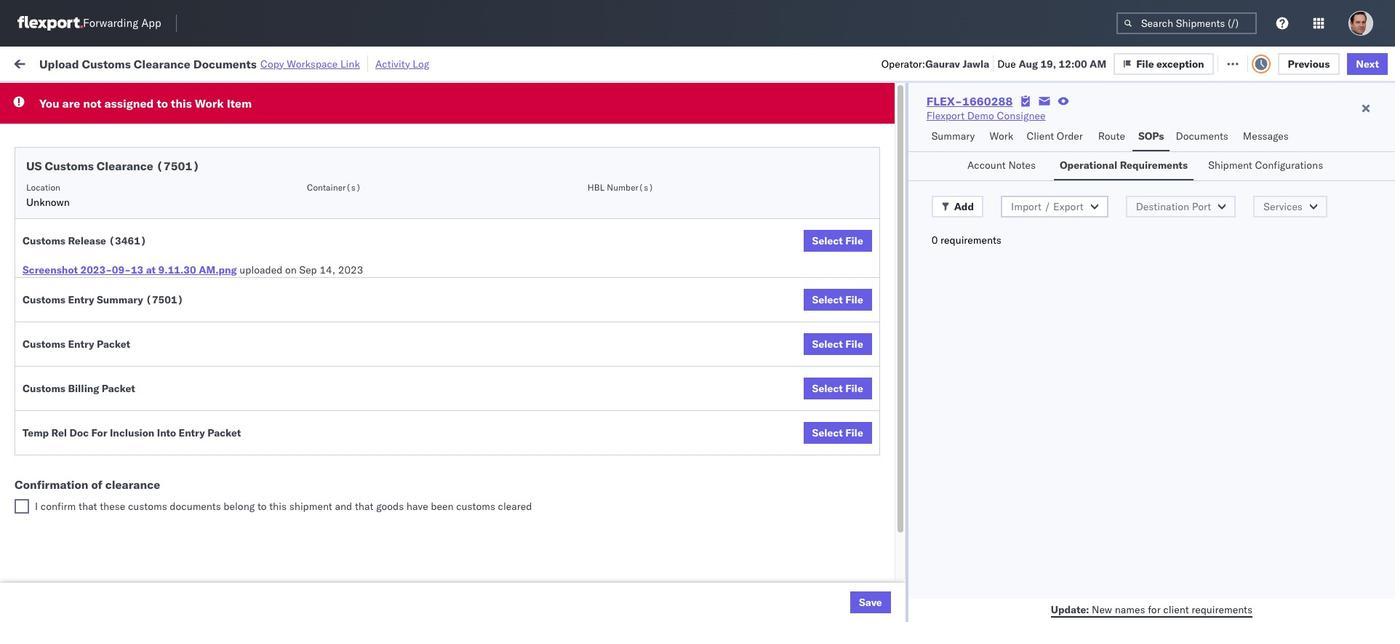 Task type: describe. For each thing, give the bounding box(es) containing it.
2022 for the upload customs clearance documents link
[[354, 306, 379, 319]]

forwarding
[[83, 16, 138, 30]]

select for customs entry summary (7501)
[[813, 293, 843, 306]]

id
[[841, 119, 850, 130]]

client order
[[1027, 130, 1083, 143]]

select file button for customs entry packet
[[804, 333, 872, 355]]

pst, for 8:30
[[290, 498, 312, 511]]

status : ready for work, blocked, in progress
[[80, 90, 264, 101]]

new
[[1092, 603, 1113, 616]]

entry for packet
[[68, 338, 94, 351]]

ocean fcl for fourth "schedule delivery appointment" button from the bottom of the page
[[469, 146, 520, 159]]

update:
[[1051, 603, 1090, 616]]

3 11:59 pm pdt, nov 4, 2022 from the top
[[246, 210, 380, 223]]

omkar savant
[[1237, 210, 1302, 223]]

ocean fcl for 4th schedule pickup from los angeles, ca button from the bottom of the page
[[469, 210, 520, 223]]

4 flex-1889466 from the top
[[846, 434, 921, 447]]

flex-1660288 link
[[927, 94, 1013, 108]]

1 vertical spatial account
[[744, 594, 782, 607]]

pickup inside schedule pickup from rotterdam, netherlands
[[79, 522, 111, 535]]

customs up status
[[82, 56, 131, 71]]

snoozed
[[304, 90, 338, 101]]

1 ceau7522281, from the top
[[945, 146, 1020, 159]]

2 flex-1846748 from the top
[[846, 178, 921, 191]]

4 hlxu8034992 from the top
[[1100, 242, 1171, 255]]

messages button
[[1238, 123, 1297, 151]]

select file for temp rel doc for inclusion into entry packet
[[813, 426, 864, 440]]

mbl/mawb numbers
[[1045, 119, 1134, 130]]

2 ceau7522281, from the top
[[945, 178, 1020, 191]]

3 11:59 from the top
[[246, 210, 275, 223]]

1 1846748 from the top
[[877, 146, 921, 159]]

upload for upload customs clearance documents copy workspace link
[[39, 56, 79, 71]]

pm down deadline
[[277, 146, 293, 159]]

8:30 pm pst, jan 23, 2023
[[246, 498, 377, 511]]

file for customs release (3461)
[[846, 234, 864, 247]]

1 schedule delivery appointment button from the top
[[33, 144, 179, 160]]

workspace
[[287, 57, 338, 70]]

integration
[[669, 594, 719, 607]]

2 11:59 pm pdt, nov 4, 2022 from the top
[[246, 178, 380, 191]]

(7501) for customs entry summary (7501)
[[146, 293, 184, 306]]

4 11:59 from the top
[[246, 274, 275, 287]]

container numbers
[[945, 113, 984, 135]]

file for customs entry summary (7501)
[[846, 293, 864, 306]]

confirmation
[[15, 477, 88, 492]]

hbl
[[588, 182, 605, 193]]

2 schedule from the top
[[33, 177, 77, 190]]

-
[[785, 594, 791, 607]]

been
[[431, 500, 454, 513]]

i
[[35, 500, 38, 513]]

confirm for confirm pickup from los angeles, ca
[[33, 401, 71, 414]]

angeles, down us customs clearance (7501)
[[156, 177, 196, 190]]

forwarding app link
[[17, 16, 161, 31]]

entry for summary
[[68, 293, 94, 306]]

ca for 1st schedule pickup from los angeles, ca button from the top of the page
[[199, 177, 213, 190]]

2 11:59 from the top
[[246, 178, 275, 191]]

2 schedule pickup from los angeles, ca button from the top
[[33, 208, 213, 225]]

save button
[[851, 592, 891, 613]]

(7501) for us customs clearance (7501)
[[156, 159, 200, 173]]

account inside button
[[968, 159, 1006, 172]]

number(s)
[[607, 182, 654, 193]]

los for 1st schedule pickup from los angeles, ca button from the bottom
[[137, 465, 153, 478]]

0 horizontal spatial on
[[285, 263, 297, 277]]

summary button
[[926, 123, 984, 151]]

3 schedule pickup from los angeles, ca button from the top
[[33, 273, 213, 289]]

file for customs entry packet
[[846, 338, 864, 351]]

2023 for 24,
[[358, 562, 383, 575]]

2 customs from the left
[[456, 500, 496, 513]]

2 4, from the top
[[343, 178, 352, 191]]

flexport. image
[[17, 16, 83, 31]]

import for import / export
[[1012, 200, 1042, 213]]

upload customs clearance documents button
[[33, 305, 215, 321]]

1 horizontal spatial consignee
[[997, 109, 1046, 122]]

1 ceau7522281, hlxu6269489, hlxu8034992 from the top
[[945, 146, 1171, 159]]

schedule pickup from los angeles, ca link for third schedule pickup from los angeles, ca button from the bottom
[[33, 273, 213, 287]]

you are not assigned to this work item
[[39, 96, 252, 111]]

select for temp rel doc for inclusion into entry packet
[[813, 426, 843, 440]]

goods
[[376, 500, 404, 513]]

4 schedule pickup from los angeles, ca button from the top
[[33, 337, 213, 353]]

omkar
[[1237, 210, 1268, 223]]

ca for "confirm pickup from los angeles, ca" button
[[193, 401, 207, 414]]

0 horizontal spatial requirements
[[941, 234, 1002, 247]]

destination port button
[[1126, 196, 1237, 218]]

dec
[[314, 402, 333, 415]]

cleared
[[498, 500, 532, 513]]

jan for 23,
[[314, 498, 330, 511]]

aug
[[1019, 57, 1038, 70]]

pickup inside confirm pickup from los angeles, ca link
[[73, 401, 105, 414]]

2 1846748 from the top
[[877, 178, 921, 191]]

for
[[91, 426, 107, 440]]

2 flex-2130387 from the top
[[846, 530, 921, 543]]

schedule pickup from los angeles, ca link for 4th schedule pickup from los angeles, ca button
[[33, 337, 213, 351]]

flex id
[[823, 119, 850, 130]]

flex-1846748 for "schedule pickup from los angeles, ca" link for 4th schedule pickup from los angeles, ca button from the bottom of the page
[[846, 210, 921, 223]]

clearance for upload customs clearance documents copy workspace link
[[134, 56, 191, 71]]

pickup up release
[[79, 209, 111, 222]]

assigned
[[104, 96, 154, 111]]

1 horizontal spatial at
[[290, 56, 299, 69]]

batch
[[1314, 56, 1342, 69]]

of
[[91, 477, 102, 492]]

operator:
[[882, 57, 926, 70]]

los for 1st schedule pickup from los angeles, ca button from the top of the page
[[137, 177, 153, 190]]

3 2130387 from the top
[[877, 594, 921, 607]]

savant
[[1271, 210, 1302, 223]]

1 horizontal spatial on
[[357, 56, 368, 69]]

ca for 4th schedule pickup from los angeles, ca button from the bottom of the page
[[199, 209, 213, 222]]

lagerfeld
[[815, 594, 858, 607]]

schedule delivery appointment link for 11:59
[[33, 144, 179, 159]]

maeu9408431
[[1045, 594, 1119, 607]]

3 schedule delivery appointment from the top
[[33, 369, 179, 382]]

mbl/mawb numbers button
[[1038, 116, 1216, 130]]

2 gaurav jawla from the top
[[1237, 178, 1298, 191]]

4 ceau7522281, hlxu6269489, hlxu8034992 from the top
[[945, 242, 1171, 255]]

billing
[[68, 382, 99, 395]]

action
[[1345, 56, 1377, 69]]

services
[[1264, 200, 1303, 213]]

3 schedule from the top
[[33, 209, 77, 222]]

client name button
[[562, 116, 647, 130]]

11 resize handle column header from the left
[[1359, 113, 1376, 622]]

select file for customs entry summary (7501)
[[813, 293, 864, 306]]

2 hlxu8034992 from the top
[[1100, 178, 1171, 191]]

5 schedule from the top
[[33, 273, 77, 286]]

resize handle column header for deadline
[[391, 113, 408, 622]]

1 2130387 from the top
[[877, 498, 921, 511]]

3 schedule delivery appointment button from the top
[[33, 369, 179, 385]]

4 ceau7522281, from the top
[[945, 242, 1020, 255]]

7 schedule from the top
[[33, 369, 77, 382]]

2022 for the schedule delivery appointment link corresponding to 11:59
[[355, 146, 380, 159]]

select file button for temp rel doc for inclusion into entry packet
[[804, 422, 872, 444]]

1 schedule from the top
[[33, 145, 77, 158]]

1 1889466 from the top
[[877, 338, 921, 351]]

shipment
[[289, 500, 332, 513]]

1 flex-2130387 from the top
[[846, 498, 921, 511]]

5 schedule pickup from los angeles, ca button from the top
[[33, 465, 213, 481]]

4 11:59 pm pdt, nov 4, 2022 from the top
[[246, 274, 380, 287]]

demo
[[968, 109, 995, 122]]

1 11:59 from the top
[[246, 146, 275, 159]]

messages
[[1244, 130, 1289, 143]]

1 vertical spatial to
[[258, 500, 267, 513]]

jan for 24,
[[321, 562, 337, 575]]

3 4, from the top
[[343, 210, 352, 223]]

4 flex-1846748 from the top
[[846, 242, 921, 255]]

appointment for second the schedule delivery appointment link from the top of the page
[[119, 241, 179, 254]]

4 1889466 from the top
[[877, 434, 921, 447]]

2 flex-1889466 from the top
[[846, 370, 921, 383]]

customs down the screenshot
[[23, 293, 65, 306]]

ca for 4th schedule pickup from los angeles, ca button
[[199, 337, 213, 350]]

customs inside button
[[69, 305, 110, 318]]

2022 for confirm pickup from los angeles, ca link
[[354, 402, 379, 415]]

rotterdam,
[[137, 522, 189, 535]]

2 pdt, from the top
[[296, 178, 319, 191]]

ocean fcl for 1st "schedule delivery appointment" button from the bottom of the page
[[469, 498, 520, 511]]

2023 for 23,
[[351, 498, 377, 511]]

update: new names for client requirements
[[1051, 603, 1253, 616]]

1 11:59 pm pdt, nov 4, 2022 from the top
[[246, 146, 380, 159]]

: for snoozed
[[338, 90, 341, 101]]

4 4, from the top
[[343, 274, 352, 287]]

fcl for the upload customs clearance documents link
[[502, 306, 520, 319]]

for for work,
[[140, 90, 152, 101]]

3 flex-2130387 from the top
[[846, 594, 921, 607]]

customs up customs billing packet
[[23, 338, 65, 351]]

los for 4th schedule pickup from los angeles, ca button from the bottom of the page
[[137, 209, 153, 222]]

pm left container(s)
[[277, 178, 293, 191]]

los for 4th schedule pickup from los angeles, ca button
[[137, 337, 153, 350]]

resize handle column header for container numbers
[[1021, 113, 1038, 622]]

workitem
[[16, 119, 54, 130]]

angeles, down upload customs clearance documents button
[[156, 337, 196, 350]]

2 schedule pickup from los angeles, ca from the top
[[33, 209, 213, 222]]

operational requirements button
[[1054, 152, 1194, 180]]

select for customs entry packet
[[813, 338, 843, 351]]

import / export button
[[1001, 196, 1109, 218]]

save
[[859, 596, 883, 609]]

numbers for container numbers
[[945, 124, 982, 135]]

pm right 11:00
[[277, 306, 293, 319]]

23, for 2022
[[336, 402, 352, 415]]

pm up the uploaded
[[277, 210, 293, 223]]

pickup down us customs clearance (7501)
[[79, 177, 111, 190]]

1 hlxu8034992 from the top
[[1100, 146, 1171, 159]]

due aug 19, 12:00 am
[[998, 57, 1107, 70]]

angeles, right 13
[[156, 273, 196, 286]]

pickup up "customs entry summary (7501)" on the top left of the page
[[79, 273, 111, 286]]

destination
[[1136, 200, 1190, 213]]

4 hlxu6269489, from the top
[[1023, 242, 1097, 255]]

sops button
[[1133, 123, 1171, 151]]

filtered
[[15, 89, 50, 102]]

7 fcl from the top
[[502, 562, 520, 575]]

schedule delivery appointment for the schedule delivery appointment link related to 8:30
[[33, 497, 179, 511]]

0 vertical spatial gaurav
[[926, 57, 961, 70]]

schedule pickup from los angeles, ca link for 1st schedule pickup from los angeles, ca button from the bottom
[[33, 465, 213, 479]]

1 4, from the top
[[343, 146, 352, 159]]

resize handle column header for client name
[[644, 113, 662, 622]]

link
[[341, 57, 360, 70]]

fcl for confirm pickup from los angeles, ca link
[[502, 402, 520, 415]]

select file button for customs billing packet
[[804, 378, 872, 400]]

1 horizontal spatial requirements
[[1192, 603, 1253, 616]]

2 ceau7522281, hlxu6269489, hlxu8034992 from the top
[[945, 178, 1171, 191]]

schedule delivery appointment link for 8:30
[[33, 497, 179, 511]]

route
[[1099, 130, 1126, 143]]

3 ceau7522281, hlxu6269489, hlxu8034992 from the top
[[945, 210, 1171, 223]]

pm left the 24,
[[277, 562, 293, 575]]

customs release (3461)
[[23, 234, 147, 247]]

fcl for the schedule delivery appointment link corresponding to 11:59
[[502, 146, 520, 159]]

operational
[[1060, 159, 1118, 172]]

activity log
[[375, 57, 430, 70]]

names
[[1115, 603, 1146, 616]]

los for third schedule pickup from los angeles, ca button from the bottom
[[137, 273, 153, 286]]

flexport
[[927, 109, 965, 122]]

1 vertical spatial jawla
[[1273, 146, 1298, 159]]

3 resize handle column header from the left
[[444, 113, 462, 622]]

from right of
[[113, 465, 135, 478]]

/
[[1045, 200, 1051, 213]]

release
[[68, 234, 106, 247]]

filtered by:
[[15, 89, 67, 102]]

select for customs billing packet
[[813, 382, 843, 395]]

file for customs billing packet
[[846, 382, 864, 395]]

pst, for 11:00
[[296, 306, 318, 319]]

pickup down confirm delivery button
[[79, 465, 111, 478]]

2022 for "schedule pickup from los angeles, ca" link for third schedule pickup from los angeles, ca button from the bottom
[[355, 274, 380, 287]]

ca for third schedule pickup from los angeles, ca button from the bottom
[[199, 273, 213, 286]]

pst, for 11:59
[[296, 562, 318, 575]]

test123456 for schedule pickup from los angeles, ca
[[1045, 210, 1107, 223]]

1 schedule pickup from los angeles, ca from the top
[[33, 177, 213, 190]]

temp
[[23, 426, 49, 440]]

client name
[[569, 119, 618, 130]]

2 vertical spatial entry
[[179, 426, 205, 440]]

packet for customs entry packet
[[97, 338, 130, 351]]

my work
[[15, 53, 79, 73]]

1 customs from the left
[[128, 500, 167, 513]]

from up (3461)
[[113, 209, 135, 222]]

hbl number(s)
[[588, 182, 654, 193]]

destination port
[[1136, 200, 1212, 213]]

flex-1846748 for the schedule delivery appointment link corresponding to 11:59
[[846, 146, 921, 159]]

customs up the screenshot
[[23, 234, 65, 247]]

9 schedule from the top
[[33, 497, 77, 511]]

3 1889466 from the top
[[877, 402, 921, 415]]

am.png
[[199, 263, 237, 277]]

1 schedule pickup from los angeles, ca button from the top
[[33, 176, 213, 192]]

4 1846748 from the top
[[877, 242, 921, 255]]

ready
[[112, 90, 138, 101]]

1 horizontal spatial this
[[269, 500, 287, 513]]

mode
[[469, 119, 492, 130]]

upload customs clearance documents copy workspace link
[[39, 56, 360, 71]]

5 schedule pickup from los angeles, ca from the top
[[33, 465, 213, 478]]

customs entry summary (7501)
[[23, 293, 184, 306]]

batch action
[[1314, 56, 1377, 69]]

uploaded
[[240, 263, 283, 277]]

vandelay for vandelay
[[569, 562, 611, 575]]

from down upload customs clearance documents button
[[113, 337, 135, 350]]

resize handle column header for mbl/mawb numbers
[[1213, 113, 1230, 622]]

select file button for customs entry summary (7501)
[[804, 289, 872, 311]]

app
[[141, 16, 161, 30]]



Task type: locate. For each thing, give the bounding box(es) containing it.
1 horizontal spatial client
[[1027, 130, 1055, 143]]

schedule down unknown
[[33, 209, 77, 222]]

0 vertical spatial jan
[[314, 498, 330, 511]]

pdt, for "schedule pickup from los angeles, ca" link for third schedule pickup from los angeles, ca button from the bottom
[[296, 274, 319, 287]]

ocean fcl for third schedule pickup from los angeles, ca button from the bottom
[[469, 274, 520, 287]]

2 vertical spatial gaurav
[[1237, 178, 1270, 191]]

my
[[15, 53, 38, 73]]

packet for customs billing packet
[[102, 382, 135, 395]]

2 test123456 from the top
[[1045, 178, 1107, 191]]

client for client order
[[1027, 130, 1055, 143]]

1 test123456 from the top
[[1045, 146, 1107, 159]]

2 select from the top
[[813, 293, 843, 306]]

ceau7522281, hlxu6269489, hlxu8034992 down operational at top right
[[945, 210, 1171, 223]]

1 that from the left
[[79, 500, 97, 513]]

1 vertical spatial for
[[1148, 603, 1161, 616]]

0 vertical spatial 23,
[[336, 402, 352, 415]]

gaurav jawla down shipment configurations
[[1237, 178, 1298, 191]]

numbers inside container numbers
[[945, 124, 982, 135]]

los right 09-
[[137, 273, 153, 286]]

:
[[105, 90, 108, 101], [338, 90, 341, 101]]

1 vertical spatial work
[[195, 96, 224, 111]]

3 pdt, from the top
[[296, 210, 319, 223]]

0 horizontal spatial import
[[124, 56, 157, 69]]

6 fcl from the top
[[502, 498, 520, 511]]

upload up by:
[[39, 56, 79, 71]]

schedule up netherlands
[[33, 522, 77, 535]]

shipment configurations button
[[1203, 152, 1337, 180]]

1 vertical spatial (7501)
[[146, 293, 184, 306]]

2 appointment from the top
[[119, 241, 179, 254]]

11:59 pm pdt, nov 4, 2022
[[246, 146, 380, 159], [246, 178, 380, 191], [246, 210, 380, 223], [246, 274, 380, 287]]

upload inside button
[[33, 305, 67, 318]]

1 vertical spatial 2023
[[351, 498, 377, 511]]

that right and
[[355, 500, 374, 513]]

confirm pickup from los angeles, ca
[[33, 401, 207, 414]]

1660288
[[963, 94, 1013, 108]]

clearance for upload customs clearance documents
[[113, 305, 159, 318]]

to
[[157, 96, 168, 111], [258, 500, 267, 513]]

pst,
[[296, 306, 318, 319], [290, 402, 312, 415], [290, 498, 312, 511], [296, 562, 318, 575]]

from down us customs clearance (7501)
[[113, 177, 135, 190]]

0 horizontal spatial for
[[140, 90, 152, 101]]

1 vertical spatial entry
[[68, 338, 94, 351]]

0 horizontal spatial client
[[569, 119, 593, 130]]

1 vertical spatial documents
[[1176, 130, 1229, 143]]

requirements
[[941, 234, 1002, 247], [1192, 603, 1253, 616]]

work inside button
[[159, 56, 185, 69]]

1 vertical spatial schedule delivery appointment link
[[33, 241, 179, 255]]

customs left the billing
[[23, 382, 65, 395]]

delivery inside confirm delivery link
[[73, 433, 111, 446]]

8 schedule from the top
[[33, 465, 77, 478]]

2 vertical spatial schedule delivery appointment link
[[33, 497, 179, 511]]

have
[[407, 500, 428, 513]]

configurations
[[1256, 159, 1324, 172]]

1 vertical spatial summary
[[97, 293, 143, 306]]

2 vertical spatial 2130387
[[877, 594, 921, 607]]

: left no at left
[[338, 90, 341, 101]]

2 schedule delivery appointment from the top
[[33, 241, 179, 254]]

flex-1662119 button
[[823, 559, 924, 579], [823, 559, 924, 579]]

account left -
[[744, 594, 782, 607]]

0 vertical spatial account
[[968, 159, 1006, 172]]

select for customs release (3461)
[[813, 234, 843, 247]]

doc
[[70, 426, 89, 440]]

2 horizontal spatial work
[[990, 130, 1014, 143]]

1 vertical spatial jan
[[321, 562, 337, 575]]

order
[[1057, 130, 1083, 143]]

6 1846748 from the top
[[877, 306, 921, 319]]

0 horizontal spatial at
[[146, 263, 156, 277]]

schedule pickup from los angeles, ca link for 1st schedule pickup from los angeles, ca button from the top of the page
[[33, 176, 213, 191]]

3 ceau7522281, from the top
[[945, 210, 1020, 223]]

0 horizontal spatial that
[[79, 500, 97, 513]]

sops
[[1139, 130, 1165, 143]]

i confirm that these customs documents belong to this shipment and that goods have been customs cleared
[[35, 500, 532, 513]]

0 vertical spatial requirements
[[941, 234, 1002, 247]]

client inside button
[[569, 119, 593, 130]]

select file for customs billing packet
[[813, 382, 864, 395]]

operational requirements
[[1060, 159, 1188, 172]]

jan left the 24,
[[321, 562, 337, 575]]

schedule pickup from los angeles, ca button up "customs entry summary (7501)" on the top left of the page
[[33, 273, 213, 289]]

pm
[[277, 146, 293, 159], [277, 178, 293, 191], [277, 210, 293, 223], [277, 274, 293, 287], [277, 306, 293, 319], [271, 402, 287, 415], [271, 498, 287, 511], [277, 562, 293, 575]]

schedule down confirmation
[[33, 497, 77, 511]]

netherlands
[[33, 537, 90, 550]]

customs right 'been' at the bottom left of page
[[456, 500, 496, 513]]

1 vandelay from the left
[[569, 562, 611, 575]]

that down confirmation of clearance
[[79, 500, 97, 513]]

next button
[[1348, 53, 1389, 75]]

message (0)
[[196, 56, 256, 69]]

1 hlxu6269489, from the top
[[1023, 146, 1097, 159]]

23, for 2023
[[333, 498, 349, 511]]

angeles, up 9.11.30 at the left of the page
[[156, 209, 196, 222]]

2 : from the left
[[338, 90, 341, 101]]

documents inside button
[[162, 305, 215, 318]]

6 schedule from the top
[[33, 337, 77, 350]]

workitem button
[[9, 116, 223, 130]]

1 horizontal spatial work
[[195, 96, 224, 111]]

schedule pickup from los angeles, ca button down us customs clearance (7501)
[[33, 176, 213, 192]]

work button
[[984, 123, 1021, 151]]

pst, for 4:00
[[290, 402, 312, 415]]

bosch ocean test
[[569, 146, 652, 159], [669, 146, 752, 159], [569, 178, 652, 191], [569, 210, 652, 223], [669, 210, 752, 223], [569, 274, 652, 287], [669, 274, 752, 287], [569, 306, 652, 319], [669, 306, 752, 319], [569, 402, 652, 415], [669, 402, 752, 415]]

delivery
[[79, 145, 117, 158], [79, 241, 117, 254], [79, 369, 117, 382], [73, 433, 111, 446], [79, 497, 117, 511]]

customs down clearance
[[128, 500, 167, 513]]

at right 13
[[146, 263, 156, 277]]

ocean fcl for "confirm pickup from los angeles, ca" button
[[469, 402, 520, 415]]

import inside button
[[124, 56, 157, 69]]

Search Shipments (/) text field
[[1117, 12, 1258, 34]]

1 resize handle column header from the left
[[220, 113, 238, 622]]

flexport demo consignee
[[927, 109, 1046, 122]]

2 1889466 from the top
[[877, 370, 921, 383]]

0 vertical spatial test123456
[[1045, 146, 1107, 159]]

1 vertical spatial upload
[[33, 305, 67, 318]]

2130387 down 1662119
[[877, 594, 921, 607]]

resize handle column header
[[220, 113, 238, 622], [391, 113, 408, 622], [444, 113, 462, 622], [544, 113, 562, 622], [644, 113, 662, 622], [798, 113, 815, 622], [921, 113, 938, 622], [1021, 113, 1038, 622], [1213, 113, 1230, 622], [1313, 113, 1330, 622], [1359, 113, 1376, 622]]

3 schedule delivery appointment link from the top
[[33, 497, 179, 511]]

Search Work text field
[[906, 52, 1065, 74]]

schedule pickup from los angeles, ca link up the these
[[33, 465, 213, 479]]

4:00
[[246, 402, 269, 415]]

import for import work
[[124, 56, 157, 69]]

los up (3461)
[[137, 209, 153, 222]]

schedule left "2023-"
[[33, 273, 77, 286]]

delivery for confirm delivery button
[[73, 433, 111, 446]]

pm left sep
[[277, 274, 293, 287]]

1 vertical spatial test123456
[[1045, 178, 1107, 191]]

blocked,
[[179, 90, 216, 101]]

packet
[[97, 338, 130, 351], [102, 382, 135, 395], [208, 426, 241, 440]]

appointment up 13
[[119, 241, 179, 254]]

screenshot 2023-09-13 at 9.11.30 am.png link
[[23, 263, 237, 277]]

1 vertical spatial this
[[269, 500, 287, 513]]

1 vertical spatial confirm
[[33, 433, 71, 446]]

flex-1846748 button
[[823, 142, 924, 163], [823, 142, 924, 163], [823, 174, 924, 195], [823, 174, 924, 195], [823, 206, 924, 227], [823, 206, 924, 227], [823, 238, 924, 259], [823, 238, 924, 259], [823, 270, 924, 291], [823, 270, 924, 291], [823, 302, 924, 323], [823, 302, 924, 323]]

19,
[[1041, 57, 1057, 70]]

: right not
[[105, 90, 108, 101]]

schedule pickup from los angeles, ca up (3461)
[[33, 209, 213, 222]]

schedule pickup from los angeles, ca link up "customs entry summary (7501)" on the top left of the page
[[33, 273, 213, 287]]

flex id button
[[815, 116, 924, 130]]

pst, left dec
[[290, 402, 312, 415]]

1 flex-1846748 from the top
[[846, 146, 921, 159]]

hlxu8034992 down operational requirements button
[[1100, 210, 1171, 223]]

: for status
[[105, 90, 108, 101]]

1 vertical spatial flex-2130387
[[846, 530, 921, 543]]

account notes
[[968, 159, 1036, 172]]

24,
[[339, 562, 355, 575]]

delivery for fourth "schedule delivery appointment" button from the bottom of the page
[[79, 145, 117, 158]]

pdt, for the schedule delivery appointment link corresponding to 11:59
[[296, 146, 319, 159]]

this
[[171, 96, 192, 111], [269, 500, 287, 513]]

3 schedule pickup from los angeles, ca from the top
[[33, 273, 213, 286]]

schedule delivery appointment button up confirm pickup from los angeles, ca link
[[33, 369, 179, 385]]

route button
[[1093, 123, 1133, 151]]

los for "confirm pickup from los angeles, ca" button
[[131, 401, 148, 414]]

schedule inside schedule pickup from rotterdam, netherlands
[[33, 522, 77, 535]]

numbers for mbl/mawb numbers
[[1098, 119, 1134, 130]]

are
[[62, 96, 80, 111]]

(7501) down you are not assigned to this work item on the left
[[156, 159, 200, 173]]

0 vertical spatial at
[[290, 56, 299, 69]]

resize handle column header for flex id
[[921, 113, 938, 622]]

2 select file button from the top
[[804, 289, 872, 311]]

schedule delivery appointment link down the 'workitem' button
[[33, 144, 179, 159]]

temp rel doc for inclusion into entry packet
[[23, 426, 241, 440]]

2022 for "schedule pickup from los angeles, ca" link for 4th schedule pickup from los angeles, ca button from the bottom of the page
[[355, 210, 380, 223]]

select file button for customs release (3461)
[[804, 230, 872, 252]]

documents
[[170, 500, 221, 513]]

0 vertical spatial upload
[[39, 56, 79, 71]]

0 vertical spatial work
[[159, 56, 185, 69]]

(0)
[[237, 56, 256, 69]]

0 vertical spatial clearance
[[134, 56, 191, 71]]

1 pdt, from the top
[[296, 146, 319, 159]]

mbl/mawb
[[1045, 119, 1096, 130]]

gaurav up flex-1660288 link
[[926, 57, 961, 70]]

flex-1889466
[[846, 338, 921, 351], [846, 370, 921, 383], [846, 402, 921, 415], [846, 434, 921, 447]]

activity log button
[[375, 55, 430, 72]]

0 horizontal spatial account
[[744, 594, 782, 607]]

schedule delivery appointment button down of
[[33, 497, 179, 513]]

1 select from the top
[[813, 234, 843, 247]]

packet up confirm pickup from los angeles, ca link
[[102, 382, 135, 395]]

account notes button
[[962, 152, 1046, 180]]

pdt, for "schedule pickup from los angeles, ca" link for 4th schedule pickup from los angeles, ca button from the bottom of the page
[[296, 210, 319, 223]]

4 schedule pickup from los angeles, ca link from the top
[[33, 337, 213, 351]]

account
[[968, 159, 1006, 172], [744, 594, 782, 607]]

2 vertical spatial documents
[[162, 305, 215, 318]]

appointment for the schedule delivery appointment link corresponding to 11:59
[[119, 145, 179, 158]]

account down work button
[[968, 159, 1006, 172]]

2 vandelay from the left
[[669, 562, 711, 575]]

1 vertical spatial import
[[1012, 200, 1042, 213]]

0 horizontal spatial customs
[[128, 500, 167, 513]]

angeles,
[[156, 177, 196, 190], [156, 209, 196, 222], [156, 273, 196, 286], [156, 337, 196, 350], [150, 401, 190, 414], [156, 465, 196, 478]]

customs up location
[[45, 159, 94, 173]]

8 resize handle column header from the left
[[1021, 113, 1038, 622]]

778
[[268, 56, 287, 69]]

0 vertical spatial entry
[[68, 293, 94, 306]]

0 vertical spatial flex-2130387
[[846, 498, 921, 511]]

ceau7522281, hlxu6269489, hlxu8034992 down import / export button
[[945, 242, 1171, 255]]

None checkbox
[[15, 499, 29, 514]]

am
[[1090, 57, 1107, 70]]

1 gaurav jawla from the top
[[1237, 146, 1298, 159]]

2 confirm from the top
[[33, 433, 71, 446]]

documents for upload customs clearance documents
[[162, 305, 215, 318]]

pm right 4:00
[[271, 402, 287, 415]]

0 vertical spatial documents
[[193, 56, 257, 71]]

pst, left and
[[290, 498, 312, 511]]

to right assigned
[[157, 96, 168, 111]]

work inside button
[[990, 130, 1014, 143]]

4 fcl from the top
[[502, 306, 520, 319]]

from inside schedule pickup from rotterdam, netherlands
[[113, 522, 135, 535]]

schedule up confirm
[[33, 465, 77, 478]]

1 horizontal spatial vandelay
[[669, 562, 711, 575]]

4, right 14,
[[343, 274, 352, 287]]

at
[[290, 56, 299, 69], [146, 263, 156, 277]]

(3461)
[[109, 234, 147, 247]]

4, down container(s)
[[343, 210, 352, 223]]

client for client name
[[569, 119, 593, 130]]

5 schedule pickup from los angeles, ca link from the top
[[33, 465, 213, 479]]

3 1846748 from the top
[[877, 210, 921, 223]]

0 horizontal spatial summary
[[97, 293, 143, 306]]

0 vertical spatial for
[[140, 90, 152, 101]]

1 vertical spatial 2130387
[[877, 530, 921, 543]]

confirm
[[33, 401, 71, 414], [33, 433, 71, 446]]

1 horizontal spatial customs
[[456, 500, 496, 513]]

ca for 1st schedule pickup from los angeles, ca button from the bottom
[[199, 465, 213, 478]]

flex-1846748 for the upload customs clearance documents link
[[846, 306, 921, 319]]

0
[[932, 234, 938, 247]]

from
[[113, 177, 135, 190], [113, 209, 135, 222], [113, 273, 135, 286], [113, 337, 135, 350], [107, 401, 129, 414], [113, 465, 135, 478], [113, 522, 135, 535]]

for left client
[[1148, 603, 1161, 616]]

3 test123456 from the top
[[1045, 210, 1107, 223]]

angeles, inside button
[[150, 401, 190, 414]]

4 schedule from the top
[[33, 241, 77, 254]]

work down flexport demo consignee link
[[990, 130, 1014, 143]]

resize handle column header for consignee
[[798, 113, 815, 622]]

0 vertical spatial gaurav jawla
[[1237, 146, 1298, 159]]

2130387 up 1662119
[[877, 530, 921, 543]]

1 vertical spatial requirements
[[1192, 603, 1253, 616]]

2 select file from the top
[[813, 293, 864, 306]]

ocean fcl for upload customs clearance documents button
[[469, 306, 520, 319]]

23, right dec
[[336, 402, 352, 415]]

1 horizontal spatial summary
[[932, 130, 975, 143]]

12:00
[[1059, 57, 1088, 70]]

hlxu8034992 down sops
[[1100, 146, 1171, 159]]

3 schedule pickup from los angeles, ca link from the top
[[33, 273, 213, 287]]

1 horizontal spatial import
[[1012, 200, 1042, 213]]

4, down deadline button
[[343, 178, 352, 191]]

documents down screenshot 2023-09-13 at 9.11.30 am.png uploaded on sep 14, 2023
[[162, 305, 215, 318]]

from inside confirm pickup from los angeles, ca link
[[107, 401, 129, 414]]

ceau7522281, hlxu6269489, hlxu8034992 up import / export button
[[945, 178, 1171, 191]]

test123456 for schedule delivery appointment
[[1045, 146, 1107, 159]]

0 horizontal spatial consignee
[[669, 119, 711, 130]]

from up "customs entry summary (7501)" on the top left of the page
[[113, 273, 135, 286]]

documents inside button
[[1176, 130, 1229, 143]]

2 hlxu6269489, from the top
[[1023, 178, 1097, 191]]

item
[[227, 96, 252, 111]]

1 vertical spatial on
[[285, 263, 297, 277]]

0 vertical spatial (7501)
[[156, 159, 200, 173]]

5 select from the top
[[813, 426, 843, 440]]

5 select file from the top
[[813, 426, 864, 440]]

client inside button
[[1027, 130, 1055, 143]]

numbers down 'container'
[[945, 124, 982, 135]]

test123456
[[1045, 146, 1107, 159], [1045, 178, 1107, 191], [1045, 210, 1107, 223]]

schedule delivery appointment button down the 'workitem' button
[[33, 144, 179, 160]]

3 flex-1889466 from the top
[[846, 402, 921, 415]]

4 schedule pickup from los angeles, ca from the top
[[33, 337, 213, 350]]

2130387 down 1893174
[[877, 498, 921, 511]]

3 select file button from the top
[[804, 333, 872, 355]]

1 vertical spatial packet
[[102, 382, 135, 395]]

ceau7522281, down container numbers button
[[945, 146, 1020, 159]]

1 horizontal spatial to
[[258, 500, 267, 513]]

documents button
[[1171, 123, 1238, 151]]

clearance for us customs clearance (7501)
[[97, 159, 153, 173]]

0 vertical spatial 2130387
[[877, 498, 921, 511]]

snooze
[[415, 119, 444, 130]]

2 vertical spatial 2023
[[358, 562, 383, 575]]

0 horizontal spatial vandelay
[[569, 562, 611, 575]]

schedule pickup from los angeles, ca link for 4th schedule pickup from los angeles, ca button from the bottom of the page
[[33, 208, 213, 223]]

5 1846748 from the top
[[877, 274, 921, 287]]

confirm
[[41, 500, 76, 513]]

2 vertical spatial flex-2130387
[[846, 594, 921, 607]]

ocean
[[469, 146, 499, 159], [601, 146, 630, 159], [700, 146, 730, 159], [601, 178, 630, 191], [469, 210, 499, 223], [601, 210, 630, 223], [700, 210, 730, 223], [469, 274, 499, 287], [601, 274, 630, 287], [700, 274, 730, 287], [469, 306, 499, 319], [601, 306, 630, 319], [700, 306, 730, 319], [469, 402, 499, 415], [601, 402, 630, 415], [700, 402, 730, 415], [469, 498, 499, 511], [469, 562, 499, 575]]

confirm for confirm delivery
[[33, 433, 71, 446]]

work
[[42, 53, 79, 73]]

1 appointment from the top
[[119, 145, 179, 158]]

consignee inside button
[[669, 119, 711, 130]]

1 select file from the top
[[813, 234, 864, 247]]

0 vertical spatial confirm
[[33, 401, 71, 414]]

delivery for 1st "schedule delivery appointment" button from the bottom of the page
[[79, 497, 117, 511]]

fcl for the schedule delivery appointment link related to 8:30
[[502, 498, 520, 511]]

fcl for "schedule pickup from los angeles, ca" link for 4th schedule pickup from los angeles, ca button from the bottom of the page
[[502, 210, 520, 223]]

2 vertical spatial clearance
[[113, 305, 159, 318]]

hlxu6269489, down import / export button
[[1023, 242, 1097, 255]]

09-
[[112, 263, 131, 277]]

1889466
[[877, 338, 921, 351], [877, 370, 921, 383], [877, 402, 921, 415], [877, 434, 921, 447]]

4 schedule delivery appointment button from the top
[[33, 497, 179, 513]]

2 vertical spatial packet
[[208, 426, 241, 440]]

3 ocean fcl from the top
[[469, 274, 520, 287]]

client order button
[[1021, 123, 1093, 151]]

1 vertical spatial clearance
[[97, 159, 153, 173]]

clearance down 13
[[113, 305, 159, 318]]

and
[[335, 500, 352, 513]]

documents for upload customs clearance documents copy workspace link
[[193, 56, 257, 71]]

screenshot 2023-09-13 at 9.11.30 am.png uploaded on sep 14, 2023
[[23, 263, 363, 277]]

schedule delivery appointment down of
[[33, 497, 179, 511]]

customs up the customs entry packet
[[69, 305, 110, 318]]

3 select file from the top
[[813, 338, 864, 351]]

1 vertical spatial at
[[146, 263, 156, 277]]

consignee button
[[662, 116, 801, 130]]

resize handle column header for workitem
[[220, 113, 238, 622]]

work left item
[[195, 96, 224, 111]]

clearance
[[134, 56, 191, 71], [97, 159, 153, 173], [113, 305, 159, 318]]

rel
[[51, 426, 67, 440]]

summary inside button
[[932, 130, 975, 143]]

schedule up us
[[33, 145, 77, 158]]

requirements down add
[[941, 234, 1002, 247]]

numbers left sops
[[1098, 119, 1134, 130]]

5 ocean fcl from the top
[[469, 402, 520, 415]]

schedule delivery appointment for the schedule delivery appointment link corresponding to 11:59
[[33, 145, 179, 158]]

import work button
[[118, 47, 190, 79]]

location unknown
[[26, 182, 70, 209]]

confirm pickup from los angeles, ca button
[[33, 401, 207, 417]]

for for client
[[1148, 603, 1161, 616]]

schedule delivery appointment up "2023-"
[[33, 241, 179, 254]]

1 flex-1889466 from the top
[[846, 338, 921, 351]]

customs billing packet
[[23, 382, 135, 395]]

2 schedule delivery appointment link from the top
[[33, 241, 179, 255]]

4 ocean fcl from the top
[[469, 306, 520, 319]]

import left /
[[1012, 200, 1042, 213]]

schedule pickup from rotterdam, netherlands
[[33, 522, 189, 550]]

schedule pickup from los angeles, ca button
[[33, 176, 213, 192], [33, 208, 213, 225], [33, 273, 213, 289], [33, 337, 213, 353], [33, 465, 213, 481]]

7 ocean fcl from the top
[[469, 562, 520, 575]]

pickup down upload customs clearance documents button
[[79, 337, 111, 350]]

1 vertical spatial gaurav
[[1237, 146, 1270, 159]]

0 vertical spatial summary
[[932, 130, 975, 143]]

upload up the customs entry packet
[[33, 305, 67, 318]]

schedule pickup from los angeles, ca link down us customs clearance (7501)
[[33, 176, 213, 191]]

0 horizontal spatial this
[[171, 96, 192, 111]]

clearance inside button
[[113, 305, 159, 318]]

0 vertical spatial this
[[171, 96, 192, 111]]

resize handle column header for mode
[[544, 113, 562, 622]]

notes
[[1009, 159, 1036, 172]]

confirm delivery
[[33, 433, 111, 446]]

appointment for the schedule delivery appointment link related to 8:30
[[119, 497, 179, 511]]

0 vertical spatial on
[[357, 56, 368, 69]]

0 vertical spatial import
[[124, 56, 157, 69]]

10 resize handle column header from the left
[[1313, 113, 1330, 622]]

2 vertical spatial test123456
[[1045, 210, 1107, 223]]

0 horizontal spatial work
[[159, 56, 185, 69]]

schedule delivery appointment link up "2023-"
[[33, 241, 179, 255]]

gaurav down shipment configurations
[[1237, 178, 1270, 191]]

due
[[998, 57, 1016, 70]]

work up status : ready for work, blocked, in progress
[[159, 56, 185, 69]]

flex-1660288
[[927, 94, 1013, 108]]

upload for upload customs clearance documents
[[33, 305, 67, 318]]

gaurav jawla down the messages
[[1237, 146, 1298, 159]]

2 vertical spatial work
[[990, 130, 1014, 143]]

3 select from the top
[[813, 338, 843, 351]]

3 hlxu8034992 from the top
[[1100, 210, 1171, 223]]

0 vertical spatial packet
[[97, 338, 130, 351]]

0 vertical spatial schedule delivery appointment link
[[33, 144, 179, 159]]

0 vertical spatial 2023
[[338, 263, 363, 277]]

schedule pickup from los angeles, ca button down upload customs clearance documents button
[[33, 337, 213, 353]]

1 select file button from the top
[[804, 230, 872, 252]]

1 vertical spatial gaurav jawla
[[1237, 178, 1298, 191]]

jan left and
[[314, 498, 330, 511]]

vandelay for vandelay west
[[669, 562, 711, 575]]

select file for customs entry packet
[[813, 338, 864, 351]]

2 2130387 from the top
[[877, 530, 921, 543]]

import inside button
[[1012, 200, 1042, 213]]

2 schedule pickup from los angeles, ca link from the top
[[33, 208, 213, 223]]

documents up in on the left
[[193, 56, 257, 71]]

select file for customs release (3461)
[[813, 234, 864, 247]]

previous
[[1288, 57, 1331, 70]]

4 select file button from the top
[[804, 378, 872, 400]]

3 hlxu6269489, from the top
[[1023, 210, 1097, 223]]

file for temp rel doc for inclusion into entry packet
[[846, 426, 864, 440]]

1 horizontal spatial for
[[1148, 603, 1161, 616]]

2 fcl from the top
[[502, 210, 520, 223]]

0 horizontal spatial to
[[157, 96, 168, 111]]

3 appointment from the top
[[119, 369, 179, 382]]

6 ocean fcl from the top
[[469, 498, 520, 511]]

5 11:59 from the top
[[246, 562, 275, 575]]

1 horizontal spatial that
[[355, 500, 374, 513]]

fcl for "schedule pickup from los angeles, ca" link for third schedule pickup from los angeles, ca button from the bottom
[[502, 274, 520, 287]]

los inside confirm pickup from los angeles, ca link
[[131, 401, 148, 414]]

hlxu6269489, up import / export button
[[1023, 178, 1097, 191]]

1 horizontal spatial :
[[338, 90, 341, 101]]

1 ocean fcl from the top
[[469, 146, 520, 159]]

23, right shipment
[[333, 498, 349, 511]]

client left name
[[569, 119, 593, 130]]

schedule delivery appointment up us customs clearance (7501)
[[33, 145, 179, 158]]

1 horizontal spatial account
[[968, 159, 1006, 172]]

1 vertical spatial 23,
[[333, 498, 349, 511]]

risk
[[302, 56, 319, 69]]

0 horizontal spatial :
[[105, 90, 108, 101]]

schedule pickup from los angeles, ca button up (3461)
[[33, 208, 213, 225]]

this left in on the left
[[171, 96, 192, 111]]

work
[[159, 56, 185, 69], [195, 96, 224, 111], [990, 130, 1014, 143]]

0 vertical spatial to
[[157, 96, 168, 111]]

from down the these
[[113, 522, 135, 535]]

2 that from the left
[[355, 500, 374, 513]]

delivery for second "schedule delivery appointment" button
[[79, 241, 117, 254]]

pm right 8:30 on the bottom of the page
[[271, 498, 287, 511]]

schedule pickup from los angeles, ca link down upload customs clearance documents button
[[33, 337, 213, 351]]

1 horizontal spatial numbers
[[1098, 119, 1134, 130]]

schedule delivery appointment link
[[33, 144, 179, 159], [33, 241, 179, 255], [33, 497, 179, 511]]

2 schedule delivery appointment button from the top
[[33, 241, 179, 257]]

1 : from the left
[[105, 90, 108, 101]]

hlxu8034992
[[1100, 146, 1171, 159], [1100, 178, 1171, 191], [1100, 210, 1171, 223], [1100, 242, 1171, 255]]

2 vertical spatial jawla
[[1273, 178, 1298, 191]]

angeles, up documents
[[156, 465, 196, 478]]

0 vertical spatial jawla
[[963, 57, 990, 70]]

in
[[218, 90, 226, 101]]



Task type: vqa. For each thing, say whether or not it's contained in the screenshot.
2nd 2130387 from the bottom
yes



